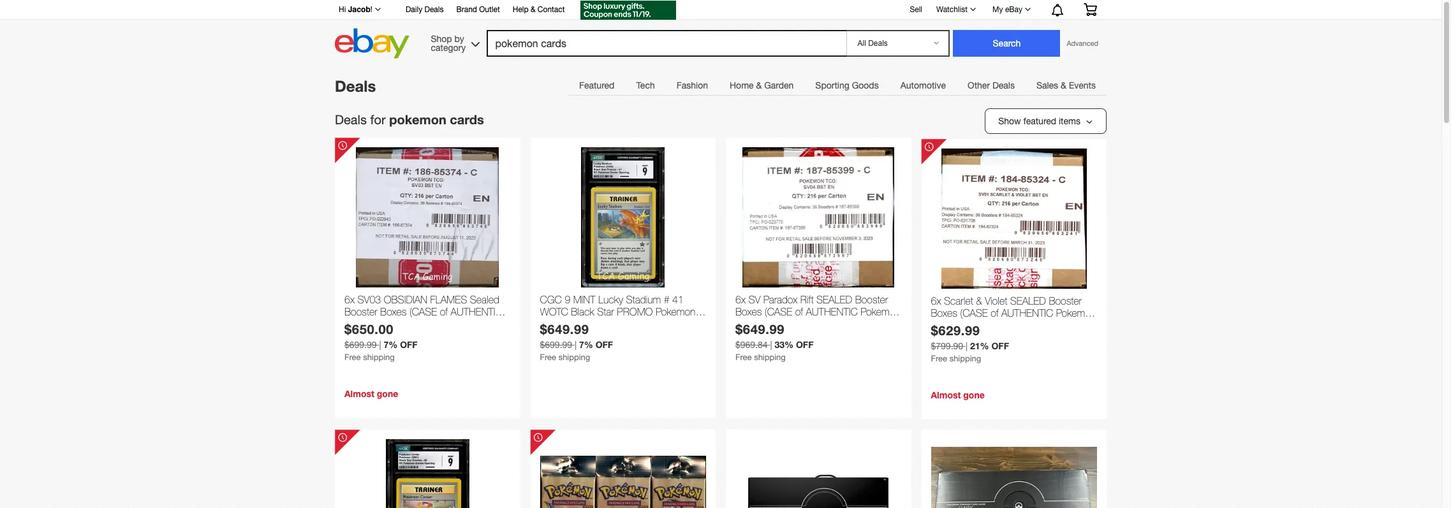 Task type: vqa. For each thing, say whether or not it's contained in the screenshot.
Color: Pink on the left of page
no



Task type: locate. For each thing, give the bounding box(es) containing it.
deals left for
[[335, 112, 367, 127]]

almost gone down $799.90
[[932, 390, 985, 401]]

almost gone
[[345, 389, 398, 400], [932, 390, 985, 401]]

9
[[565, 294, 571, 306]]

6x inside the 6x sv paradox rift sealed booster boxes (case of authentic pokemon cards)
[[736, 294, 746, 306]]

cards
[[450, 112, 484, 127]]

0 horizontal spatial authentic
[[451, 306, 503, 318]]

cards) up $969.84
[[736, 319, 764, 330]]

shipping down 21%
[[950, 354, 982, 364]]

6x
[[345, 294, 355, 306], [736, 294, 746, 306], [932, 296, 942, 307]]

cards) down the "obsidian"
[[387, 319, 415, 330]]

pokemon for $649.99
[[861, 306, 901, 318]]

0 horizontal spatial of
[[440, 306, 448, 318]]

0 horizontal spatial almost gone
[[345, 389, 398, 400]]

of down "violet"
[[991, 308, 999, 319]]

lucky
[[599, 294, 624, 306]]

gone for $650.00
[[377, 389, 398, 400]]

contact
[[538, 5, 565, 14]]

2 horizontal spatial 6x
[[932, 296, 942, 307]]

free inside $629.99 $799.90 | 21% off free shipping
[[932, 354, 948, 364]]

7% inside $649.99 $699.99 | 7% off free shipping
[[580, 340, 593, 351]]

pokemon inside cgc 9 mint lucky stadium # 41 wotc black star promo pokemon card
[[656, 306, 696, 318]]

booster
[[856, 294, 889, 306], [1050, 296, 1082, 307], [345, 306, 378, 318]]

boxes down the "obsidian"
[[380, 306, 407, 318]]

off inside $649.99 $969.84 | 33% off free shipping
[[796, 340, 814, 351]]

shipping inside $649.99 $699.99 | 7% off free shipping
[[559, 353, 591, 363]]

my ebay link
[[986, 2, 1037, 17]]

2 horizontal spatial authentic
[[1002, 308, 1054, 319]]

boxes inside 6x scarlet & violet sealed booster boxes (case of authentic pokemon cards)
[[932, 308, 958, 319]]

$699.99
[[345, 340, 377, 351], [540, 340, 573, 351]]

of down rift
[[796, 306, 804, 318]]

of for $649.99
[[796, 306, 804, 318]]

shop by category banner
[[332, 0, 1107, 62]]

(case for $650.00
[[410, 306, 437, 318]]

7% down black
[[580, 340, 593, 351]]

1 horizontal spatial (case
[[765, 306, 793, 318]]

other deals link
[[957, 73, 1026, 98]]

booster inside 6x sv03 obsidian flames sealed booster boxes (case of authentic pokemon cards)
[[345, 306, 378, 318]]

off inside $629.99 $799.90 | 21% off free shipping
[[992, 341, 1010, 352]]

cgc
[[540, 294, 562, 306]]

authentic for $629.99
[[1002, 308, 1054, 319]]

free inside $649.99 $969.84 | 33% off free shipping
[[736, 353, 752, 363]]

of inside 6x scarlet & violet sealed booster boxes (case of authentic pokemon cards)
[[991, 308, 999, 319]]

almost gone down $650.00 $699.99 | 7% off free shipping
[[345, 389, 398, 400]]

sealed right rift
[[817, 294, 853, 306]]

off for $650.00 $699.99 | 7% off free shipping
[[400, 340, 418, 351]]

shipping inside $649.99 $969.84 | 33% off free shipping
[[754, 353, 786, 363]]

off down star
[[596, 340, 613, 351]]

&
[[531, 5, 536, 14], [757, 80, 762, 91], [1061, 80, 1067, 91], [977, 296, 983, 307]]

| down black
[[575, 340, 577, 351]]

| inside $650.00 $699.99 | 7% off free shipping
[[379, 340, 381, 351]]

2 horizontal spatial of
[[991, 308, 999, 319]]

shipping inside $650.00 $699.99 | 7% off free shipping
[[363, 353, 395, 363]]

authentic inside 6x sv03 obsidian flames sealed booster boxes (case of authentic pokemon cards)
[[451, 306, 503, 318]]

show featured items button
[[986, 109, 1107, 134]]

pokemon inside the 6x sv paradox rift sealed booster boxes (case of authentic pokemon cards)
[[861, 306, 901, 318]]

6x left scarlet
[[932, 296, 942, 307]]

1 horizontal spatial 7%
[[580, 340, 593, 351]]

0 horizontal spatial 7%
[[384, 340, 398, 351]]

violet
[[986, 296, 1008, 307]]

shipping for $629.99 $799.90 | 21% off free shipping
[[950, 354, 982, 364]]

scarlet
[[945, 296, 974, 307]]

$649.99 up $969.84
[[736, 322, 785, 337]]

1 horizontal spatial $699.99
[[540, 340, 573, 351]]

1 horizontal spatial almost
[[932, 390, 961, 401]]

boxes for $649.99
[[736, 306, 762, 318]]

0 horizontal spatial boxes
[[380, 306, 407, 318]]

7% down $650.00 in the bottom of the page
[[384, 340, 398, 351]]

shipping for $649.99 $969.84 | 33% off free shipping
[[754, 353, 786, 363]]

wotc
[[540, 306, 569, 318]]

outlet
[[479, 5, 500, 14]]

off right 21%
[[992, 341, 1010, 352]]

fashion
[[677, 80, 708, 91]]

gone down 21%
[[964, 390, 985, 401]]

| for $649.99 $969.84 | 33% off free shipping
[[771, 340, 773, 351]]

shipping down 33%
[[754, 353, 786, 363]]

| for $649.99 $699.99 | 7% off free shipping
[[575, 340, 577, 351]]

other deals
[[968, 80, 1015, 91]]

2 horizontal spatial boxes
[[932, 308, 958, 319]]

deals up for
[[335, 77, 376, 95]]

menu bar
[[569, 72, 1107, 98]]

off for $649.99 $699.99 | 7% off free shipping
[[596, 340, 613, 351]]

6x left sv03
[[345, 294, 355, 306]]

sealed inside the 6x sv paradox rift sealed booster boxes (case of authentic pokemon cards)
[[817, 294, 853, 306]]

items
[[1059, 116, 1081, 126]]

tab list
[[569, 72, 1107, 98]]

& right help
[[531, 5, 536, 14]]

daily
[[406, 5, 423, 14]]

2 horizontal spatial (case
[[961, 308, 988, 319]]

& inside help & contact link
[[531, 5, 536, 14]]

featured
[[579, 80, 615, 91]]

gone
[[377, 389, 398, 400], [964, 390, 985, 401]]

6x for $629.99
[[932, 296, 942, 307]]

| inside $629.99 $799.90 | 21% off free shipping
[[966, 342, 968, 352]]

authentic down sealed
[[451, 306, 503, 318]]

sealed right "violet"
[[1011, 296, 1047, 307]]

booster inside the 6x sv paradox rift sealed booster boxes (case of authentic pokemon cards)
[[856, 294, 889, 306]]

category
[[431, 42, 466, 53]]

|
[[379, 340, 381, 351], [575, 340, 577, 351], [771, 340, 773, 351], [966, 342, 968, 352]]

sealed inside 6x scarlet & violet sealed booster boxes (case of authentic pokemon cards)
[[1011, 296, 1047, 307]]

(case inside the 6x sv paradox rift sealed booster boxes (case of authentic pokemon cards)
[[765, 306, 793, 318]]

off inside $649.99 $699.99 | 7% off free shipping
[[596, 340, 613, 351]]

authentic down "violet"
[[1002, 308, 1054, 319]]

of inside the 6x sv paradox rift sealed booster boxes (case of authentic pokemon cards)
[[796, 306, 804, 318]]

0 horizontal spatial (case
[[410, 306, 437, 318]]

$650.00
[[345, 322, 394, 337]]

21%
[[971, 341, 990, 352]]

cards) inside 6x scarlet & violet sealed booster boxes (case of authentic pokemon cards)
[[932, 320, 959, 331]]

(case inside 6x scarlet & violet sealed booster boxes (case of authentic pokemon cards)
[[961, 308, 988, 319]]

1 horizontal spatial boxes
[[736, 306, 762, 318]]

cards) inside 6x sv03 obsidian flames sealed booster boxes (case of authentic pokemon cards)
[[387, 319, 415, 330]]

shipping
[[363, 353, 395, 363], [559, 353, 591, 363], [754, 353, 786, 363], [950, 354, 982, 364]]

& inside 6x scarlet & violet sealed booster boxes (case of authentic pokemon cards)
[[977, 296, 983, 307]]

deals right daily
[[425, 5, 444, 14]]

1 horizontal spatial 6x
[[736, 294, 746, 306]]

2 $699.99 from the left
[[540, 340, 573, 351]]

& inside sales & events link
[[1061, 80, 1067, 91]]

$699.99 for $650.00
[[345, 340, 377, 351]]

& right sales
[[1061, 80, 1067, 91]]

off for $649.99 $969.84 | 33% off free shipping
[[796, 340, 814, 351]]

(case down paradox
[[765, 306, 793, 318]]

off inside $650.00 $699.99 | 7% off free shipping
[[400, 340, 418, 351]]

0 horizontal spatial booster
[[345, 306, 378, 318]]

almost
[[345, 389, 375, 400], [932, 390, 961, 401]]

sell link
[[905, 5, 929, 14]]

of down flames
[[440, 306, 448, 318]]

(case inside 6x sv03 obsidian flames sealed booster boxes (case of authentic pokemon cards)
[[410, 306, 437, 318]]

automotive
[[901, 80, 947, 91]]

shipping down $650.00 in the bottom of the page
[[363, 353, 395, 363]]

| inside $649.99 $699.99 | 7% off free shipping
[[575, 340, 577, 351]]

1 7% from the left
[[384, 340, 398, 351]]

(case
[[410, 306, 437, 318], [765, 306, 793, 318], [961, 308, 988, 319]]

cards) up $799.90
[[932, 320, 959, 331]]

| down $650.00 in the bottom of the page
[[379, 340, 381, 351]]

other
[[968, 80, 991, 91]]

free down $650.00 in the bottom of the page
[[345, 353, 361, 363]]

6x for $650.00
[[345, 294, 355, 306]]

2 7% from the left
[[580, 340, 593, 351]]

1 $699.99 from the left
[[345, 340, 377, 351]]

almost down $799.90
[[932, 390, 961, 401]]

gone down $650.00 $699.99 | 7% off free shipping
[[377, 389, 398, 400]]

1 horizontal spatial $649.99
[[736, 322, 785, 337]]

cards) inside the 6x sv paradox rift sealed booster boxes (case of authentic pokemon cards)
[[736, 319, 764, 330]]

help & contact
[[513, 5, 565, 14]]

home
[[730, 80, 754, 91]]

free down $969.84
[[736, 353, 752, 363]]

7% inside $650.00 $699.99 | 7% off free shipping
[[384, 340, 398, 351]]

1 horizontal spatial authentic
[[806, 306, 858, 318]]

0 horizontal spatial sealed
[[817, 294, 853, 306]]

boxes down scarlet
[[932, 308, 958, 319]]

& left "violet"
[[977, 296, 983, 307]]

authentic for $649.99
[[806, 306, 858, 318]]

0 horizontal spatial cards)
[[387, 319, 415, 330]]

(case down the "obsidian"
[[410, 306, 437, 318]]

show
[[999, 116, 1022, 126]]

boxes down sv
[[736, 306, 762, 318]]

1 horizontal spatial cards)
[[736, 319, 764, 330]]

$649.99 for (case
[[736, 322, 785, 337]]

boxes inside the 6x sv paradox rift sealed booster boxes (case of authentic pokemon cards)
[[736, 306, 762, 318]]

7% for $649.99
[[580, 340, 593, 351]]

33%
[[775, 340, 794, 351]]

pokemon inside 6x scarlet & violet sealed booster boxes (case of authentic pokemon cards)
[[1057, 308, 1097, 319]]

off right 33%
[[796, 340, 814, 351]]

deals
[[425, 5, 444, 14], [335, 77, 376, 95], [993, 80, 1015, 91], [335, 112, 367, 127]]

$699.99 inside $650.00 $699.99 | 7% off free shipping
[[345, 340, 377, 351]]

authentic inside 6x scarlet & violet sealed booster boxes (case of authentic pokemon cards)
[[1002, 308, 1054, 319]]

daily deals
[[406, 5, 444, 14]]

| left 21%
[[966, 342, 968, 352]]

$699.99 down the card
[[540, 340, 573, 351]]

free for $649.99 $969.84 | 33% off free shipping
[[736, 353, 752, 363]]

6x sv paradox rift sealed booster boxes (case of authentic pokemon cards)
[[736, 294, 901, 330]]

of for $629.99
[[991, 308, 999, 319]]

cgc 9 mint lucky stadium # 41 wotc black star promo pokemon card
[[540, 294, 696, 330]]

1 $649.99 from the left
[[540, 322, 590, 337]]

pokemon inside 6x sv03 obsidian flames sealed booster boxes (case of authentic pokemon cards)
[[345, 319, 385, 330]]

free down $799.90
[[932, 354, 948, 364]]

paradox
[[764, 294, 798, 306]]

rift
[[801, 294, 814, 306]]

boxes
[[380, 306, 407, 318], [736, 306, 762, 318], [932, 308, 958, 319]]

boxes inside 6x sv03 obsidian flames sealed booster boxes (case of authentic pokemon cards)
[[380, 306, 407, 318]]

1 horizontal spatial almost gone
[[932, 390, 985, 401]]

1 horizontal spatial of
[[796, 306, 804, 318]]

pokemon
[[656, 306, 696, 318], [861, 306, 901, 318], [1057, 308, 1097, 319], [345, 319, 385, 330]]

authentic down rift
[[806, 306, 858, 318]]

1 horizontal spatial booster
[[856, 294, 889, 306]]

sv03
[[358, 294, 381, 306]]

41
[[673, 294, 684, 306]]

shipping down the card
[[559, 353, 591, 363]]

free inside $649.99 $699.99 | 7% off free shipping
[[540, 353, 557, 363]]

0 horizontal spatial $699.99
[[345, 340, 377, 351]]

& inside the home & garden link
[[757, 80, 762, 91]]

| inside $649.99 $969.84 | 33% off free shipping
[[771, 340, 773, 351]]

$649.99 inside $649.99 $699.99 | 7% off free shipping
[[540, 322, 590, 337]]

of
[[440, 306, 448, 318], [796, 306, 804, 318], [991, 308, 999, 319]]

sealed
[[817, 294, 853, 306], [1011, 296, 1047, 307]]

6x inside 6x sv03 obsidian flames sealed booster boxes (case of authentic pokemon cards)
[[345, 294, 355, 306]]

deals right other
[[993, 80, 1015, 91]]

brand outlet link
[[457, 3, 500, 17]]

obsidian
[[384, 294, 428, 306]]

featured link
[[569, 73, 626, 98]]

7%
[[384, 340, 398, 351], [580, 340, 593, 351]]

$649.99 inside $649.99 $969.84 | 33% off free shipping
[[736, 322, 785, 337]]

free for $629.99 $799.90 | 21% off free shipping
[[932, 354, 948, 364]]

(case down scarlet
[[961, 308, 988, 319]]

$649.99 $969.84 | 33% off free shipping
[[736, 322, 814, 363]]

2 horizontal spatial cards)
[[932, 320, 959, 331]]

boxes for $650.00
[[380, 306, 407, 318]]

| for $650.00 $699.99 | 7% off free shipping
[[379, 340, 381, 351]]

(case for $629.99
[[961, 308, 988, 319]]

6x left sv
[[736, 294, 746, 306]]

almost down $650.00 $699.99 | 7% off free shipping
[[345, 389, 375, 400]]

0 horizontal spatial $649.99
[[540, 322, 590, 337]]

free inside $650.00 $699.99 | 7% off free shipping
[[345, 353, 361, 363]]

sales & events link
[[1026, 73, 1107, 98]]

$629.99 $799.90 | 21% off free shipping
[[932, 323, 1010, 364]]

$699.99 down $650.00 in the bottom of the page
[[345, 340, 377, 351]]

of inside 6x sv03 obsidian flames sealed booster boxes (case of authentic pokemon cards)
[[440, 306, 448, 318]]

shipping inside $629.99 $799.90 | 21% off free shipping
[[950, 354, 982, 364]]

None submit
[[954, 30, 1061, 57]]

2 horizontal spatial booster
[[1050, 296, 1082, 307]]

$699.99 inside $649.99 $699.99 | 7% off free shipping
[[540, 340, 573, 351]]

free for $649.99 $699.99 | 7% off free shipping
[[540, 353, 557, 363]]

$649.99 down wotc
[[540, 322, 590, 337]]

deals inside menu bar
[[993, 80, 1015, 91]]

2 $649.99 from the left
[[736, 322, 785, 337]]

sell
[[910, 5, 923, 14]]

| left 33%
[[771, 340, 773, 351]]

$650.00 $699.99 | 7% off free shipping
[[345, 322, 418, 363]]

free
[[345, 353, 361, 363], [540, 353, 557, 363], [736, 353, 752, 363], [932, 354, 948, 364]]

1 horizontal spatial gone
[[964, 390, 985, 401]]

jacob
[[348, 4, 371, 14]]

none submit inside shop by category banner
[[954, 30, 1061, 57]]

pokemon for $650.00
[[345, 319, 385, 330]]

booster inside 6x scarlet & violet sealed booster boxes (case of authentic pokemon cards)
[[1050, 296, 1082, 307]]

1 horizontal spatial sealed
[[1011, 296, 1047, 307]]

0 horizontal spatial almost
[[345, 389, 375, 400]]

0 horizontal spatial 6x
[[345, 294, 355, 306]]

off down 6x sv03 obsidian flames sealed booster boxes (case of authentic pokemon cards)
[[400, 340, 418, 351]]

6x inside 6x scarlet & violet sealed booster boxes (case of authentic pokemon cards)
[[932, 296, 942, 307]]

authentic inside the 6x sv paradox rift sealed booster boxes (case of authentic pokemon cards)
[[806, 306, 858, 318]]

0 horizontal spatial gone
[[377, 389, 398, 400]]

free down the card
[[540, 353, 557, 363]]

& right 'home'
[[757, 80, 762, 91]]



Task type: describe. For each thing, give the bounding box(es) containing it.
daily deals link
[[406, 3, 444, 17]]

shipping for $650.00 $699.99 | 7% off free shipping
[[363, 353, 395, 363]]

tab list containing featured
[[569, 72, 1107, 98]]

cards) for $650.00
[[387, 319, 415, 330]]

$969.84
[[736, 340, 768, 351]]

free for $650.00 $699.99 | 7% off free shipping
[[345, 353, 361, 363]]

7% for $650.00
[[384, 340, 398, 351]]

Search for anything text field
[[489, 31, 845, 56]]

booster for $649.99
[[856, 294, 889, 306]]

goods
[[852, 80, 879, 91]]

star
[[598, 306, 614, 318]]

mint
[[574, 294, 596, 306]]

your shopping cart image
[[1084, 3, 1098, 16]]

sporting goods link
[[805, 73, 890, 98]]

(case for $649.99
[[765, 306, 793, 318]]

watchlist
[[937, 5, 968, 14]]

help
[[513, 5, 529, 14]]

$649.99 $699.99 | 7% off free shipping
[[540, 322, 613, 363]]

account navigation
[[332, 0, 1107, 22]]

cgc 9 mint lucky stadium # 41 wotc black star promo pokemon card link
[[540, 294, 707, 330]]

sales & events
[[1037, 80, 1096, 91]]

!
[[371, 5, 373, 14]]

black
[[571, 306, 595, 318]]

6x scarlet & violet sealed booster boxes (case of authentic pokemon cards)
[[932, 296, 1097, 331]]

boxes for $629.99
[[932, 308, 958, 319]]

almost gone for $650.00
[[345, 389, 398, 400]]

tech
[[637, 80, 655, 91]]

cards) for $629.99
[[932, 320, 959, 331]]

brand
[[457, 5, 477, 14]]

show featured items
[[999, 116, 1081, 126]]

automotive link
[[890, 73, 957, 98]]

$699.99 for $649.99
[[540, 340, 573, 351]]

tech link
[[626, 73, 666, 98]]

off for $629.99 $799.90 | 21% off free shipping
[[992, 341, 1010, 352]]

booster for $629.99
[[1050, 296, 1082, 307]]

sporting goods
[[816, 80, 879, 91]]

$649.99 for wotc
[[540, 322, 590, 337]]

home & garden link
[[719, 73, 805, 98]]

watchlist link
[[930, 2, 982, 17]]

fashion link
[[666, 73, 719, 98]]

flames
[[431, 294, 467, 306]]

booster for $650.00
[[345, 306, 378, 318]]

gone for $629.99
[[964, 390, 985, 401]]

pokemon for $629.99
[[1057, 308, 1097, 319]]

sv
[[749, 294, 761, 306]]

featured
[[1024, 116, 1057, 126]]

promo
[[617, 306, 653, 318]]

$629.99
[[932, 323, 981, 338]]

brand outlet
[[457, 5, 500, 14]]

6x sv03 obsidian flames sealed booster boxes (case of authentic pokemon cards) link
[[345, 294, 511, 330]]

& for garden
[[757, 80, 762, 91]]

by
[[455, 34, 465, 44]]

garden
[[765, 80, 794, 91]]

$799.90
[[932, 342, 964, 352]]

my
[[993, 5, 1004, 14]]

almost for $629.99
[[932, 390, 961, 401]]

almost gone for $629.99
[[932, 390, 985, 401]]

events
[[1070, 80, 1096, 91]]

get the coupon image
[[580, 1, 676, 20]]

shop by category button
[[425, 28, 483, 56]]

shop by category
[[431, 34, 466, 53]]

6x scarlet & violet sealed booster boxes (case of authentic pokemon cards) link
[[932, 296, 1098, 331]]

6x sv03 obsidian flames sealed booster boxes (case of authentic pokemon cards)
[[345, 294, 503, 330]]

#
[[664, 294, 670, 306]]

home & garden
[[730, 80, 794, 91]]

almost for $650.00
[[345, 389, 375, 400]]

menu bar containing featured
[[569, 72, 1107, 98]]

help & contact link
[[513, 3, 565, 17]]

6x for $649.99
[[736, 294, 746, 306]]

& for events
[[1061, 80, 1067, 91]]

hi
[[339, 5, 346, 14]]

advanced link
[[1061, 31, 1105, 56]]

of for $650.00
[[440, 306, 448, 318]]

sealed for $649.99
[[817, 294, 853, 306]]

sales
[[1037, 80, 1059, 91]]

6x sv paradox rift sealed booster boxes (case of authentic pokemon cards) link
[[736, 294, 902, 330]]

authentic for $650.00
[[451, 306, 503, 318]]

cards) for $649.99
[[736, 319, 764, 330]]

deals for pokemon cards
[[335, 112, 484, 127]]

| for $629.99 $799.90 | 21% off free shipping
[[966, 342, 968, 352]]

card
[[540, 319, 561, 330]]

stadium
[[626, 294, 661, 306]]

deals link
[[335, 77, 376, 95]]

shop
[[431, 34, 452, 44]]

sealed
[[470, 294, 500, 306]]

sporting
[[816, 80, 850, 91]]

for
[[371, 112, 386, 127]]

deals inside account navigation
[[425, 5, 444, 14]]

deals inside deals for pokemon cards
[[335, 112, 367, 127]]

pokemon
[[389, 112, 447, 127]]

hi jacob !
[[339, 4, 373, 14]]

my ebay
[[993, 5, 1023, 14]]

sealed for $629.99
[[1011, 296, 1047, 307]]

& for contact
[[531, 5, 536, 14]]

ebay
[[1006, 5, 1023, 14]]

shipping for $649.99 $699.99 | 7% off free shipping
[[559, 353, 591, 363]]

advanced
[[1067, 40, 1099, 47]]



